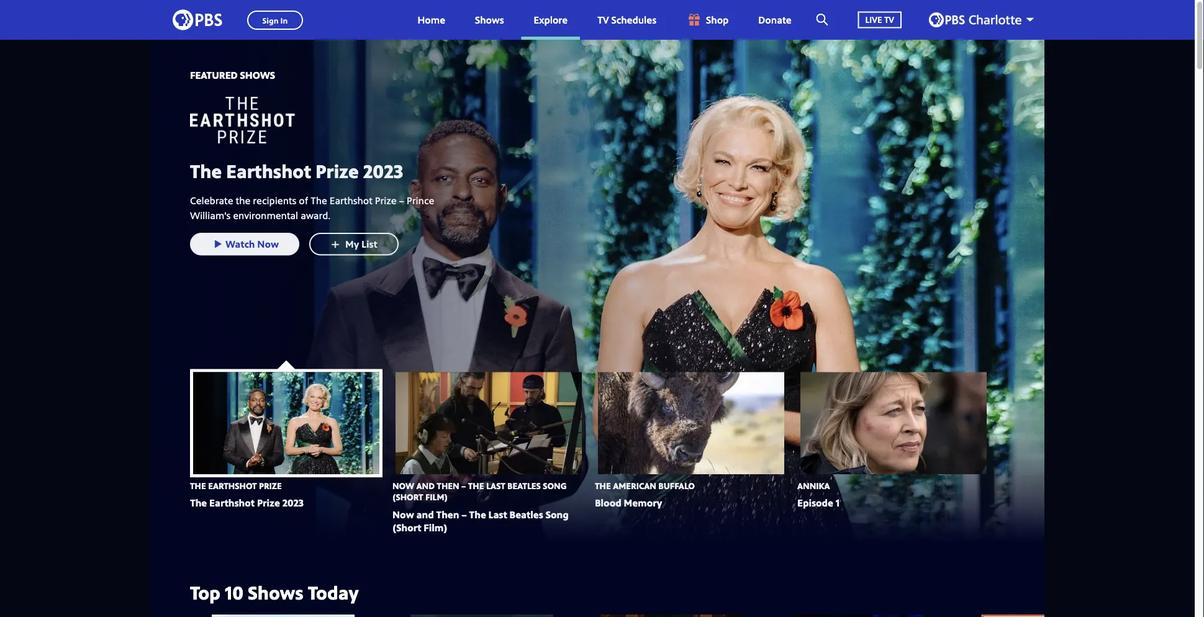 Task type: describe. For each thing, give the bounding box(es) containing it.
donate link
[[746, 0, 804, 40]]

episode
[[797, 496, 833, 510]]

explore
[[534, 13, 568, 26]]

pbs image
[[173, 6, 222, 34]]

the earthshot prize the earthshot prize 2023
[[190, 480, 304, 510]]

0 vertical spatial film)
[[425, 491, 448, 503]]

annika image
[[212, 615, 355, 617]]

search image
[[816, 14, 828, 25]]

1 vertical spatial shows
[[240, 68, 275, 82]]

live tv
[[865, 14, 894, 26]]

pbs charlotte image
[[929, 12, 1021, 27]]

1 and from the top
[[416, 480, 435, 491]]

hotel portofino image
[[600, 615, 743, 617]]

annika link
[[797, 480, 830, 491]]

video thumbnail: the earthshot prize the earthshot prize 2023 image
[[193, 372, 379, 474]]

today
[[308, 580, 359, 605]]

video thumbnail: the american buffalo blood memory image
[[598, 372, 784, 474]]

william's
[[190, 209, 231, 222]]

tv schedules link
[[585, 0, 669, 40]]

1 horizontal spatial tv
[[884, 14, 894, 26]]

video thumbnail: annika episode 1 image
[[800, 372, 987, 474]]

donate
[[758, 13, 791, 26]]

watch now
[[225, 237, 279, 251]]

now and then – the last beatles song (short film) image
[[981, 615, 1124, 617]]

video thumbnail: now and then – the last beatles song (short film) now and then – the last beatles song (short film) image
[[396, 372, 582, 474]]

0 vertical spatial beatles
[[507, 480, 541, 491]]

shop
[[706, 13, 729, 26]]

the inside "the american buffalo blood memory"
[[595, 480, 611, 491]]

top 10 shows today
[[190, 580, 359, 605]]

1 vertical spatial song
[[546, 508, 569, 521]]

0 vertical spatial song
[[543, 480, 567, 491]]

2 vertical spatial now
[[392, 508, 414, 521]]

0 vertical spatial 2023
[[363, 158, 403, 183]]

the
[[236, 194, 250, 207]]

1 vertical spatial now
[[392, 480, 414, 491]]

the american buffalo blood memory
[[595, 480, 695, 510]]

– inside celebrate the recipients of the earthshot prize – prince william's environmental award.
[[399, 194, 404, 207]]

the inside celebrate the recipients of the earthshot prize – prince william's environmental award.
[[311, 194, 327, 207]]

blood
[[595, 496, 621, 510]]

10
[[225, 580, 243, 605]]

shop link
[[674, 0, 741, 40]]

buffalo
[[658, 480, 695, 491]]

the american buffalo link
[[595, 480, 695, 491]]

tv schedules
[[597, 13, 656, 26]]

explore link
[[521, 0, 580, 40]]

now inside 'link'
[[257, 237, 279, 251]]

shows link
[[463, 0, 516, 40]]

0 vertical spatial last
[[486, 480, 505, 491]]

prince
[[407, 194, 434, 207]]

home link
[[405, 0, 458, 40]]

2 (short from the top
[[392, 521, 421, 534]]

american
[[613, 480, 656, 491]]

1 vertical spatial –
[[461, 480, 466, 491]]

nova image
[[792, 615, 935, 617]]

1
[[836, 496, 840, 510]]



Task type: vqa. For each thing, say whether or not it's contained in the screenshot.
8:00
no



Task type: locate. For each thing, give the bounding box(es) containing it.
last
[[486, 480, 505, 491], [488, 508, 507, 521]]

–
[[399, 194, 404, 207], [461, 480, 466, 491], [462, 508, 467, 521]]

memory
[[624, 496, 662, 510]]

annika episode 1
[[797, 480, 840, 510]]

1 now and then – the last beatles song (short film) link from the top
[[392, 480, 567, 503]]

tv left schedules
[[597, 13, 609, 26]]

1 (short from the top
[[392, 491, 423, 503]]

top
[[190, 580, 220, 605]]

shows right featured
[[240, 68, 275, 82]]

1 vertical spatial the earthshot prize 2023 link
[[190, 496, 304, 510]]

episode 1 link
[[797, 496, 840, 510]]

the earthshot prize link
[[190, 480, 282, 491]]

0 vertical spatial and
[[416, 480, 435, 491]]

blood memory link
[[595, 496, 662, 510]]

recipients
[[253, 194, 296, 207]]

1 vertical spatial last
[[488, 508, 507, 521]]

now
[[257, 237, 279, 251], [392, 480, 414, 491], [392, 508, 414, 521]]

celebrate
[[190, 194, 233, 207]]

the earthshot prize 2023 link down the earthshot prize link
[[190, 496, 304, 510]]

live tv link
[[845, 0, 914, 40]]

earthshot inside celebrate the recipients of the earthshot prize – prince william's environmental award.
[[330, 194, 372, 207]]

0 vertical spatial the earthshot prize 2023 link
[[190, 158, 438, 183]]

1 vertical spatial and
[[416, 508, 434, 521]]

1 vertical spatial (short
[[392, 521, 421, 534]]

award.
[[301, 209, 331, 222]]

shows right 'home'
[[475, 13, 504, 26]]

tv right live
[[884, 14, 894, 26]]

shows
[[475, 13, 504, 26], [240, 68, 275, 82], [248, 580, 303, 605]]

1 vertical spatial 2023
[[282, 496, 304, 510]]

0 vertical spatial –
[[399, 194, 404, 207]]

0 vertical spatial shows
[[475, 13, 504, 26]]

0 vertical spatial now and then – the last beatles song (short film) link
[[392, 480, 567, 503]]

schedules
[[611, 13, 656, 26]]

featured shows
[[190, 68, 275, 82]]

live
[[865, 14, 882, 26]]

beatles
[[507, 480, 541, 491], [510, 508, 543, 521]]

world on fire image
[[410, 615, 553, 617]]

then
[[437, 480, 459, 491], [436, 508, 459, 521]]

2 vertical spatial –
[[462, 508, 467, 521]]

the earthshot prize 2023
[[190, 158, 403, 183]]

0 horizontal spatial tv
[[597, 13, 609, 26]]

2 now and then – the last beatles song (short film) link from the top
[[392, 508, 569, 534]]

of
[[299, 194, 308, 207]]

1 vertical spatial now and then – the last beatles song (short film) link
[[392, 508, 569, 534]]

and
[[416, 480, 435, 491], [416, 508, 434, 521]]

0 vertical spatial now
[[257, 237, 279, 251]]

prize inside celebrate the recipients of the earthshot prize – prince william's environmental award.
[[375, 194, 397, 207]]

1 vertical spatial beatles
[[510, 508, 543, 521]]

1 the earthshot prize 2023 link from the top
[[190, 158, 438, 183]]

film)
[[425, 491, 448, 503], [424, 521, 447, 534]]

song
[[543, 480, 567, 491], [546, 508, 569, 521]]

earthshot
[[226, 158, 311, 183], [330, 194, 372, 207], [208, 480, 257, 491], [209, 496, 255, 510]]

the
[[190, 158, 222, 183], [311, 194, 327, 207], [190, 480, 206, 491], [468, 480, 484, 491], [595, 480, 611, 491], [190, 496, 207, 510], [469, 508, 486, 521]]

0 vertical spatial (short
[[392, 491, 423, 503]]

now and then – the last beatles song (short film) link
[[392, 480, 567, 503], [392, 508, 569, 534]]

1 horizontal spatial 2023
[[363, 158, 403, 183]]

2 the earthshot prize 2023 link from the top
[[190, 496, 304, 510]]

2 vertical spatial shows
[[248, 580, 303, 605]]

1 vertical spatial film)
[[424, 521, 447, 534]]

2023 inside the earthshot prize the earthshot prize 2023
[[282, 496, 304, 510]]

1 vertical spatial then
[[436, 508, 459, 521]]

environmental
[[233, 209, 298, 222]]

annika
[[797, 480, 830, 491]]

watch now link
[[190, 233, 299, 255]]

2023
[[363, 158, 403, 183], [282, 496, 304, 510]]

now and then – the last beatles song (short film) now and then – the last beatles song (short film)
[[392, 480, 569, 534]]

(short
[[392, 491, 423, 503], [392, 521, 421, 534]]

the earthshot prize 2023 link up of
[[190, 158, 438, 183]]

the earthshot prize 2023 link
[[190, 158, 438, 183], [190, 496, 304, 510]]

watch
[[225, 237, 255, 251]]

0 vertical spatial then
[[437, 480, 459, 491]]

celebrate the recipients of the earthshot prize – prince william's environmental award.
[[190, 194, 434, 222]]

shows up annika 'image'
[[248, 580, 303, 605]]

prize
[[316, 158, 359, 183], [375, 194, 397, 207], [259, 480, 282, 491], [257, 496, 280, 510]]

0 horizontal spatial 2023
[[282, 496, 304, 510]]

featured
[[190, 68, 238, 82]]

home
[[418, 13, 445, 26]]

2 and from the top
[[416, 508, 434, 521]]

tv
[[597, 13, 609, 26], [884, 14, 894, 26]]

the earthshot prize image
[[190, 97, 376, 143]]



